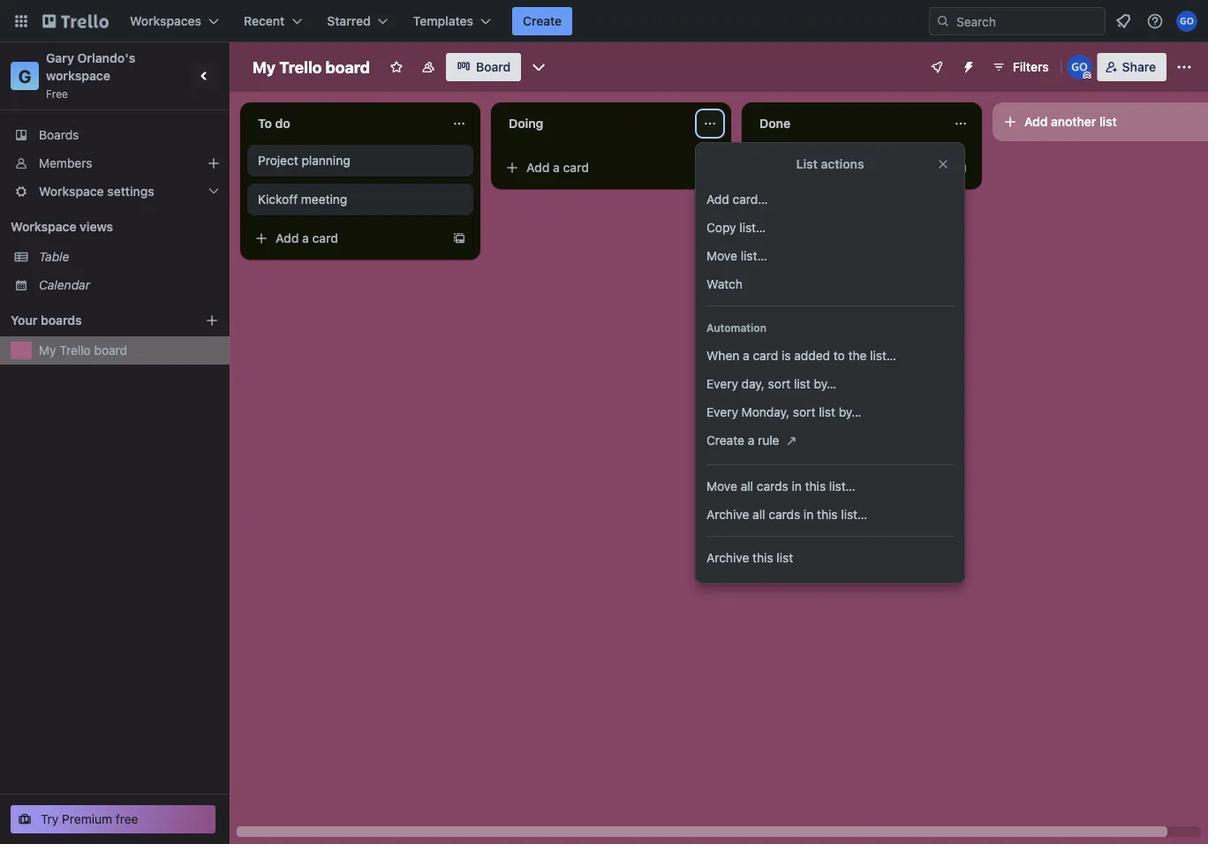 Task type: vqa. For each thing, say whether or not it's contained in the screenshot.
Create related to Create
yes



Task type: describe. For each thing, give the bounding box(es) containing it.
list… up archive all cards in this list… link
[[829, 479, 856, 494]]

create a rule
[[707, 433, 779, 448]]

done
[[760, 116, 791, 131]]

workspace views
[[11, 219, 113, 234]]

every for every day, sort list by…
[[707, 377, 738, 391]]

workspace for workspace views
[[11, 219, 76, 234]]

templates
[[413, 14, 473, 28]]

meeting
[[301, 192, 347, 207]]

your boards with 1 items element
[[11, 310, 178, 331]]

Done text field
[[749, 110, 943, 138]]

card down doing text field in the top of the page
[[563, 160, 589, 175]]

this member is an admin of this board. image
[[1083, 72, 1091, 79]]

rule
[[758, 433, 779, 448]]

a down doing text field in the top of the page
[[553, 160, 560, 175]]

workspace for workspace settings
[[39, 184, 104, 199]]

move for move all cards in this list…
[[707, 479, 737, 494]]

this for archive all cards in this list…
[[817, 507, 838, 522]]

list down every day, sort list by… link
[[819, 405, 835, 420]]

search image
[[936, 14, 950, 28]]

try premium free button
[[11, 805, 215, 834]]

show menu image
[[1176, 58, 1193, 76]]

add down doing
[[526, 160, 550, 175]]

free
[[46, 87, 68, 100]]

watch link
[[696, 270, 964, 299]]

create for create a rule
[[707, 433, 744, 448]]

list… right the the
[[870, 348, 896, 363]]

all for archive
[[753, 507, 765, 522]]

orlando's
[[77, 51, 135, 65]]

day,
[[742, 377, 765, 391]]

create for create
[[523, 14, 562, 28]]

monday,
[[742, 405, 790, 420]]

in for move all cards in this list…
[[792, 479, 802, 494]]

share button
[[1098, 53, 1167, 81]]

calendar link
[[39, 276, 219, 294]]

Board name text field
[[244, 53, 379, 81]]

boards
[[41, 313, 82, 328]]

this for move all cards in this list…
[[805, 479, 826, 494]]

copy list… link
[[696, 214, 964, 242]]

archive this list
[[707, 551, 793, 565]]

list down when a card is added to the list…
[[794, 377, 811, 391]]

create from template… image
[[703, 161, 717, 175]]

switch to… image
[[12, 12, 30, 30]]

power ups image
[[930, 60, 944, 74]]

customize views image
[[530, 58, 548, 76]]

share
[[1122, 60, 1156, 74]]

actions
[[821, 157, 864, 171]]

every for every monday, sort list by…
[[707, 405, 738, 420]]

create a rule link
[[696, 427, 964, 457]]

add card… link
[[696, 185, 964, 214]]

the
[[848, 348, 867, 363]]

board
[[476, 60, 511, 74]]

project
[[258, 153, 298, 168]]

card inside when a card is added to the list… link
[[753, 348, 778, 363]]

star or unstar board image
[[389, 60, 404, 74]]

create from template… image for to do
[[452, 231, 466, 246]]

0 horizontal spatial trello
[[59, 343, 91, 358]]

workspaces button
[[119, 7, 230, 35]]

card…
[[733, 192, 768, 207]]

a left the actions
[[804, 160, 811, 175]]

create from template… image for done
[[954, 161, 968, 175]]

in for archive all cards in this list…
[[804, 507, 814, 522]]

list… down move all cards in this list… link
[[841, 507, 867, 522]]

workspace settings button
[[0, 178, 230, 206]]

templates button
[[402, 7, 502, 35]]

2 horizontal spatial add a card
[[777, 160, 840, 175]]

added
[[794, 348, 830, 363]]

workspace
[[46, 68, 110, 83]]

a right when
[[743, 348, 750, 363]]

workspace visible image
[[421, 60, 435, 74]]

to
[[834, 348, 845, 363]]

when a card is added to the list…
[[707, 348, 896, 363]]

when a card is added to the list… link
[[696, 342, 964, 370]]

automation image
[[955, 53, 979, 78]]

members
[[39, 156, 92, 170]]

list
[[796, 157, 818, 171]]

project planning
[[258, 153, 350, 168]]

my trello board link
[[39, 342, 219, 359]]

g link
[[11, 62, 39, 90]]

list inside button
[[1100, 114, 1117, 129]]

boards
[[39, 128, 79, 142]]

add a card for doing
[[526, 160, 589, 175]]

kickoff
[[258, 192, 298, 207]]

planning
[[302, 153, 350, 168]]

archive this list link
[[696, 544, 964, 572]]

my trello board inside my trello board link
[[39, 343, 127, 358]]

automation
[[707, 321, 767, 334]]

move list… link
[[696, 242, 964, 270]]

add a card button for to do
[[247, 224, 445, 253]]

kickoff meeting link
[[258, 191, 463, 208]]

list… down copy list…
[[741, 249, 767, 263]]

premium
[[62, 812, 112, 827]]

move for move list…
[[707, 249, 737, 263]]

filters button
[[986, 53, 1054, 81]]

archive for archive this list
[[707, 551, 749, 565]]

every monday, sort list by… link
[[696, 398, 964, 427]]

table link
[[39, 248, 219, 266]]

To do text field
[[247, 110, 442, 138]]

to do
[[258, 116, 290, 131]]

archive for archive all cards in this list…
[[707, 507, 749, 522]]

boards link
[[0, 121, 230, 149]]

members link
[[0, 149, 230, 178]]

add down done
[[777, 160, 801, 175]]



Task type: locate. For each thing, give the bounding box(es) containing it.
create inside create button
[[523, 14, 562, 28]]

0 vertical spatial my trello board
[[253, 57, 370, 76]]

gary
[[46, 51, 74, 65]]

0 vertical spatial move
[[707, 249, 737, 263]]

0 horizontal spatial add a card
[[276, 231, 338, 246]]

my down 'recent'
[[253, 57, 276, 76]]

0 horizontal spatial add a card button
[[247, 224, 445, 253]]

1 horizontal spatial my trello board
[[253, 57, 370, 76]]

add left another at right
[[1024, 114, 1048, 129]]

every up the create a rule on the bottom right of page
[[707, 405, 738, 420]]

1 vertical spatial archive
[[707, 551, 749, 565]]

create button
[[512, 7, 572, 35]]

1 vertical spatial every
[[707, 405, 738, 420]]

in
[[792, 479, 802, 494], [804, 507, 814, 522]]

list down archive all cards in this list…
[[777, 551, 793, 565]]

add another list button
[[993, 102, 1208, 141]]

workspaces
[[130, 14, 201, 28]]

1 vertical spatial my trello board
[[39, 343, 127, 358]]

workspace inside popup button
[[39, 184, 104, 199]]

gary orlando (garyorlando) image
[[1176, 11, 1198, 32]]

project planning link
[[258, 152, 463, 170]]

cards down move all cards in this list… in the right of the page
[[769, 507, 800, 522]]

my down your boards
[[39, 343, 56, 358]]

1 vertical spatial move
[[707, 479, 737, 494]]

0 horizontal spatial in
[[792, 479, 802, 494]]

list
[[1100, 114, 1117, 129], [794, 377, 811, 391], [819, 405, 835, 420], [777, 551, 793, 565]]

list actions
[[796, 157, 864, 171]]

add
[[1024, 114, 1048, 129], [526, 160, 550, 175], [777, 160, 801, 175], [707, 192, 729, 207], [276, 231, 299, 246]]

move list…
[[707, 249, 767, 263]]

to
[[258, 116, 272, 131]]

0 vertical spatial board
[[325, 57, 370, 76]]

table
[[39, 249, 69, 264]]

add inside button
[[1024, 114, 1048, 129]]

recent
[[244, 14, 285, 28]]

0 vertical spatial my
[[253, 57, 276, 76]]

0 notifications image
[[1113, 11, 1134, 32]]

filters
[[1013, 60, 1049, 74]]

add a card down doing
[[526, 160, 589, 175]]

2 every from the top
[[707, 405, 738, 420]]

every day, sort list by…
[[707, 377, 837, 391]]

by… for every monday, sort list by…
[[839, 405, 862, 420]]

board inside text box
[[325, 57, 370, 76]]

0 vertical spatial archive
[[707, 507, 749, 522]]

this up archive all cards in this list… link
[[805, 479, 826, 494]]

1 vertical spatial workspace
[[11, 219, 76, 234]]

add a card
[[526, 160, 589, 175], [777, 160, 840, 175], [276, 231, 338, 246]]

add a card button down the kickoff meeting link
[[247, 224, 445, 253]]

cards for archive
[[769, 507, 800, 522]]

2 horizontal spatial add a card button
[[749, 154, 947, 182]]

1 horizontal spatial add a card
[[526, 160, 589, 175]]

1 horizontal spatial by…
[[839, 405, 862, 420]]

1 vertical spatial my
[[39, 343, 56, 358]]

try premium free
[[41, 812, 138, 827]]

0 horizontal spatial my
[[39, 343, 56, 358]]

0 vertical spatial sort
[[768, 377, 791, 391]]

sort down every day, sort list by… link
[[793, 405, 816, 420]]

do
[[275, 116, 290, 131]]

gary orlando's workspace free
[[46, 51, 139, 100]]

add a card button for done
[[749, 154, 947, 182]]

workspace settings
[[39, 184, 154, 199]]

is
[[782, 348, 791, 363]]

all down the create a rule on the bottom right of page
[[741, 479, 753, 494]]

move down the create a rule on the bottom right of page
[[707, 479, 737, 494]]

by… for every day, sort list by…
[[814, 377, 837, 391]]

board
[[325, 57, 370, 76], [94, 343, 127, 358]]

copy list…
[[707, 220, 766, 235]]

in up archive all cards in this list…
[[792, 479, 802, 494]]

create up customize views icon
[[523, 14, 562, 28]]

my trello board
[[253, 57, 370, 76], [39, 343, 127, 358]]

card down meeting
[[312, 231, 338, 246]]

1 horizontal spatial trello
[[279, 57, 322, 76]]

0 vertical spatial this
[[805, 479, 826, 494]]

try
[[41, 812, 59, 827]]

1 vertical spatial by…
[[839, 405, 862, 420]]

0 vertical spatial create from template… image
[[954, 161, 968, 175]]

0 horizontal spatial by…
[[814, 377, 837, 391]]

doing
[[509, 116, 543, 131]]

add up copy
[[707, 192, 729, 207]]

this down move all cards in this list… link
[[817, 507, 838, 522]]

add down kickoff
[[276, 231, 299, 246]]

add a card button
[[498, 154, 696, 182], [749, 154, 947, 182], [247, 224, 445, 253]]

sort
[[768, 377, 791, 391], [793, 405, 816, 420]]

1 horizontal spatial in
[[804, 507, 814, 522]]

0 vertical spatial workspace
[[39, 184, 104, 199]]

list… down card…
[[740, 220, 766, 235]]

0 vertical spatial by…
[[814, 377, 837, 391]]

board down starred
[[325, 57, 370, 76]]

0 horizontal spatial sort
[[768, 377, 791, 391]]

copy
[[707, 220, 736, 235]]

by… down every day, sort list by… link
[[839, 405, 862, 420]]

in down move all cards in this list… link
[[804, 507, 814, 522]]

add a card for to do
[[276, 231, 338, 246]]

workspace down members
[[39, 184, 104, 199]]

1 vertical spatial this
[[817, 507, 838, 522]]

0 vertical spatial trello
[[279, 57, 322, 76]]

trello inside board name text box
[[279, 57, 322, 76]]

move down copy
[[707, 249, 737, 263]]

1 vertical spatial create from template… image
[[452, 231, 466, 246]]

this down archive all cards in this list…
[[753, 551, 773, 565]]

cards for move
[[757, 479, 788, 494]]

sort right day,
[[768, 377, 791, 391]]

cards up archive all cards in this list…
[[757, 479, 788, 494]]

move all cards in this list…
[[707, 479, 856, 494]]

workspace navigation collapse icon image
[[193, 64, 217, 88]]

0 vertical spatial create
[[523, 14, 562, 28]]

your boards
[[11, 313, 82, 328]]

list right another at right
[[1100, 114, 1117, 129]]

create from template… image
[[954, 161, 968, 175], [452, 231, 466, 246]]

a left rule
[[748, 433, 755, 448]]

1 every from the top
[[707, 377, 738, 391]]

1 horizontal spatial add a card button
[[498, 154, 696, 182]]

recent button
[[233, 7, 313, 35]]

archive all cards in this list… link
[[696, 501, 964, 529]]

g
[[18, 65, 31, 86]]

1 vertical spatial all
[[753, 507, 765, 522]]

card up add card… link
[[814, 160, 840, 175]]

my trello board inside board name text box
[[253, 57, 370, 76]]

card left is
[[753, 348, 778, 363]]

0 horizontal spatial board
[[94, 343, 127, 358]]

workspace up the "table"
[[11, 219, 76, 234]]

list…
[[740, 220, 766, 235], [741, 249, 767, 263], [870, 348, 896, 363], [829, 479, 856, 494], [841, 507, 867, 522]]

gary orlando (garyorlando) image
[[1067, 55, 1092, 79]]

add a card up add card… link
[[777, 160, 840, 175]]

every down when
[[707, 377, 738, 391]]

archive up archive this list
[[707, 507, 749, 522]]

my trello board down starred
[[253, 57, 370, 76]]

Search field
[[950, 8, 1105, 34]]

create inside create a rule link
[[707, 433, 744, 448]]

1 vertical spatial board
[[94, 343, 127, 358]]

views
[[80, 219, 113, 234]]

workspace
[[39, 184, 104, 199], [11, 219, 76, 234]]

1 horizontal spatial create from template… image
[[954, 161, 968, 175]]

board link
[[446, 53, 521, 81]]

1 horizontal spatial create
[[707, 433, 744, 448]]

0 horizontal spatial my trello board
[[39, 343, 127, 358]]

1 vertical spatial in
[[804, 507, 814, 522]]

free
[[116, 812, 138, 827]]

trello
[[279, 57, 322, 76], [59, 343, 91, 358]]

all
[[741, 479, 753, 494], [753, 507, 765, 522]]

every
[[707, 377, 738, 391], [707, 405, 738, 420]]

add card…
[[707, 192, 768, 207]]

1 horizontal spatial board
[[325, 57, 370, 76]]

settings
[[107, 184, 154, 199]]

by… down when a card is added to the list… link
[[814, 377, 837, 391]]

archive
[[707, 507, 749, 522], [707, 551, 749, 565]]

another
[[1051, 114, 1096, 129]]

trello down boards
[[59, 343, 91, 358]]

every monday, sort list by…
[[707, 405, 862, 420]]

1 vertical spatial sort
[[793, 405, 816, 420]]

2 vertical spatial this
[[753, 551, 773, 565]]

my trello board down your boards with 1 items 'element'
[[39, 343, 127, 358]]

when
[[707, 348, 740, 363]]

gary orlando's workspace link
[[46, 51, 139, 83]]

create left rule
[[707, 433, 744, 448]]

watch
[[707, 277, 743, 291]]

1 archive from the top
[[707, 507, 749, 522]]

0 vertical spatial every
[[707, 377, 738, 391]]

2 archive from the top
[[707, 551, 749, 565]]

0 horizontal spatial create from template… image
[[452, 231, 466, 246]]

trello down recent dropdown button
[[279, 57, 322, 76]]

add a card button up add card… link
[[749, 154, 947, 182]]

a down the kickoff meeting
[[302, 231, 309, 246]]

every day, sort list by… link
[[696, 370, 964, 398]]

your
[[11, 313, 38, 328]]

0 horizontal spatial create
[[523, 14, 562, 28]]

archive down archive all cards in this list…
[[707, 551, 749, 565]]

0 vertical spatial in
[[792, 479, 802, 494]]

move all cards in this list… link
[[696, 473, 964, 501]]

0 vertical spatial all
[[741, 479, 753, 494]]

card
[[563, 160, 589, 175], [814, 160, 840, 175], [312, 231, 338, 246], [753, 348, 778, 363]]

all for move
[[741, 479, 753, 494]]

1 vertical spatial create
[[707, 433, 744, 448]]

archive all cards in this list…
[[707, 507, 867, 522]]

add a card down the kickoff meeting
[[276, 231, 338, 246]]

all down move all cards in this list… in the right of the page
[[753, 507, 765, 522]]

board down your boards with 1 items 'element'
[[94, 343, 127, 358]]

back to home image
[[42, 7, 109, 35]]

1 horizontal spatial sort
[[793, 405, 816, 420]]

a
[[553, 160, 560, 175], [804, 160, 811, 175], [302, 231, 309, 246], [743, 348, 750, 363], [748, 433, 755, 448]]

calendar
[[39, 278, 90, 292]]

sort for day,
[[768, 377, 791, 391]]

Doing text field
[[498, 110, 692, 138]]

1 vertical spatial trello
[[59, 343, 91, 358]]

sort for monday,
[[793, 405, 816, 420]]

starred button
[[316, 7, 399, 35]]

1 move from the top
[[707, 249, 737, 263]]

0 vertical spatial cards
[[757, 479, 788, 494]]

1 vertical spatial cards
[[769, 507, 800, 522]]

starred
[[327, 14, 371, 28]]

primary element
[[0, 0, 1208, 42]]

add another list
[[1024, 114, 1117, 129]]

my
[[253, 57, 276, 76], [39, 343, 56, 358]]

add a card button down doing text field in the top of the page
[[498, 154, 696, 182]]

open information menu image
[[1146, 12, 1164, 30]]

2 move from the top
[[707, 479, 737, 494]]

add a card button for doing
[[498, 154, 696, 182]]

1 horizontal spatial my
[[253, 57, 276, 76]]

add board image
[[205, 314, 219, 328]]

kickoff meeting
[[258, 192, 347, 207]]

my inside board name text box
[[253, 57, 276, 76]]



